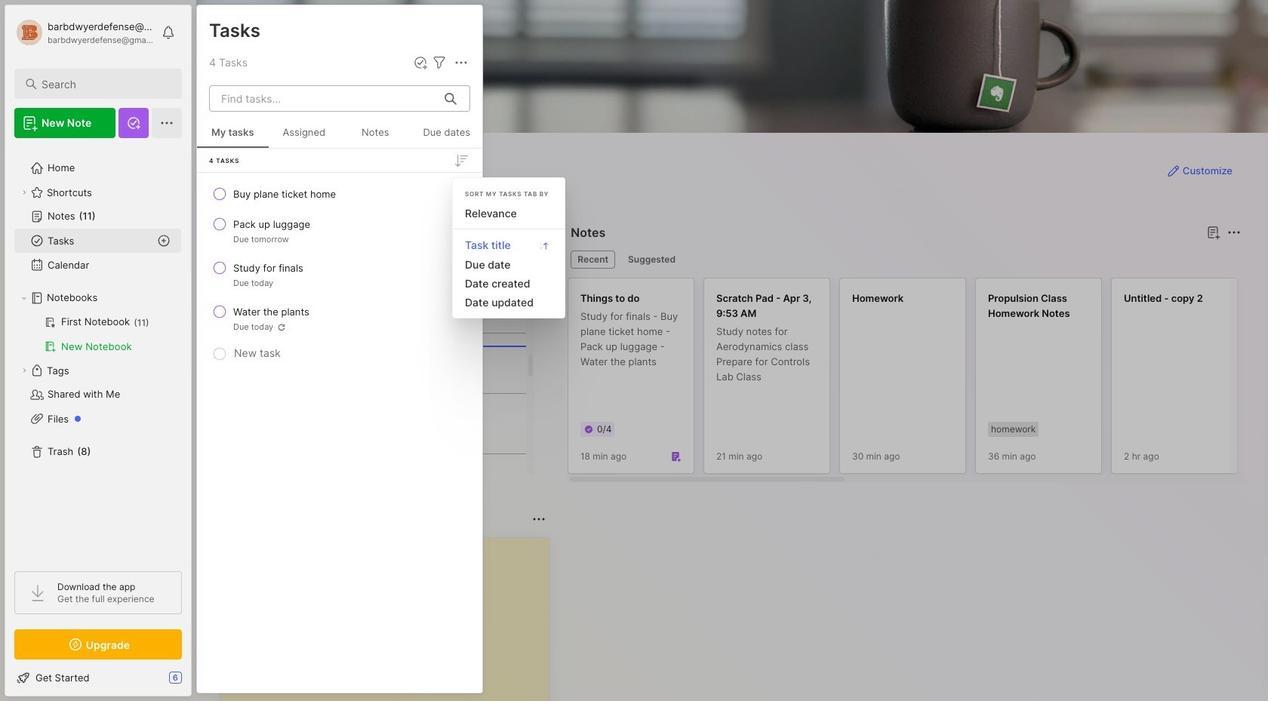 Task type: describe. For each thing, give the bounding box(es) containing it.
sort options image
[[452, 151, 471, 170]]

filter tasks image
[[431, 54, 449, 72]]

4 row from the top
[[203, 298, 477, 339]]

1 horizontal spatial row group
[[568, 278, 1269, 483]]

Start writing… text field
[[233, 539, 549, 702]]

1 row from the top
[[203, 181, 477, 208]]

dropdown list menu
[[453, 204, 565, 312]]

Help and Learning task checklist field
[[5, 666, 191, 690]]

group inside tree
[[14, 310, 181, 359]]

water the plants 3 cell
[[233, 304, 310, 319]]

More actions and view options field
[[449, 54, 471, 72]]

2 tab from the left
[[622, 251, 683, 269]]

none search field inside main element
[[42, 75, 168, 93]]

2 row from the top
[[203, 211, 477, 252]]

new task image
[[413, 55, 428, 70]]

buy plane ticket home 0 cell
[[233, 187, 336, 202]]

Account field
[[14, 17, 154, 48]]

tree inside main element
[[5, 147, 191, 558]]

expand notebooks image
[[20, 294, 29, 303]]



Task type: locate. For each thing, give the bounding box(es) containing it.
Search text field
[[42, 77, 168, 91]]

row
[[203, 181, 477, 208], [203, 211, 477, 252], [203, 255, 477, 295], [203, 298, 477, 339]]

Find tasks… text field
[[212, 86, 436, 111]]

expand tags image
[[20, 366, 29, 375]]

study for finals 2 cell
[[233, 261, 303, 276]]

Sort options field
[[452, 151, 471, 170]]

tab list
[[571, 251, 1239, 269]]

row group
[[197, 179, 483, 365], [568, 278, 1269, 483]]

None search field
[[42, 75, 168, 93]]

1 tab from the left
[[571, 251, 616, 269]]

tree
[[5, 147, 191, 558]]

3 row from the top
[[203, 255, 477, 295]]

click to collapse image
[[191, 674, 202, 692]]

tab
[[571, 251, 616, 269], [622, 251, 683, 269]]

1 horizontal spatial tab
[[622, 251, 683, 269]]

more actions and view options image
[[452, 54, 471, 72]]

0 horizontal spatial tab
[[571, 251, 616, 269]]

0 horizontal spatial row group
[[197, 179, 483, 365]]

pack up luggage 1 cell
[[233, 217, 310, 232]]

group
[[14, 310, 181, 359]]

Filter tasks field
[[431, 54, 449, 72]]

main element
[[0, 0, 196, 702]]



Task type: vqa. For each thing, say whether or not it's contained in the screenshot.
the top VIEW
no



